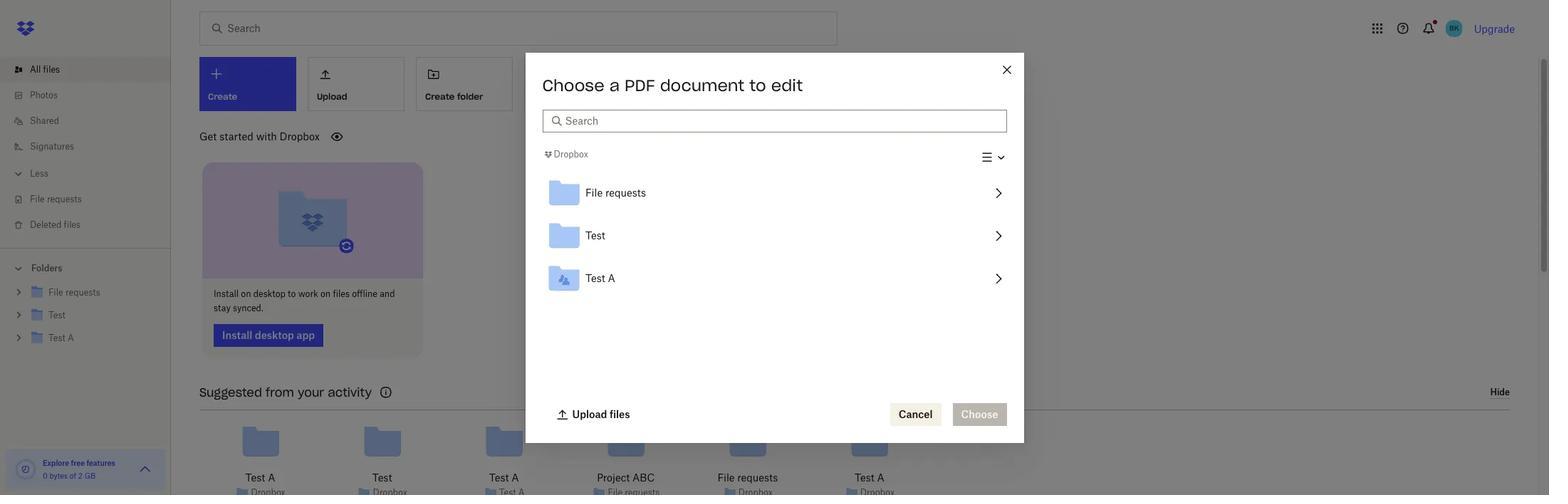 Task type: vqa. For each thing, say whether or not it's contained in the screenshot.
bottom 'File requests' link
yes



Task type: describe. For each thing, give the bounding box(es) containing it.
1 test a link from the left
[[245, 470, 275, 485]]

signatures link
[[11, 134, 171, 160]]

files inside install on desktop to work on files offline and stay synced.
[[333, 288, 350, 299]]

choose
[[542, 75, 604, 95]]

of
[[70, 472, 76, 480]]

choose a pdf document to edit dialog
[[525, 52, 1024, 443]]

all files list item
[[0, 57, 171, 83]]

signatures
[[768, 91, 814, 102]]

test a button
[[542, 257, 1007, 300]]

test button
[[542, 214, 1007, 257]]

upgrade
[[1474, 22, 1515, 35]]

test a inside button
[[585, 272, 615, 284]]

2 horizontal spatial file requests
[[718, 471, 778, 483]]

synced.
[[233, 302, 263, 313]]

get signatures
[[750, 91, 814, 102]]

with
[[256, 130, 277, 142]]

upgrade link
[[1474, 22, 1515, 35]]

get for get started with dropbox
[[199, 130, 217, 142]]

pdf inside button
[[661, 91, 677, 102]]

files for deleted files
[[64, 219, 81, 230]]

explore free features 0 bytes of 2 gb
[[43, 459, 115, 480]]

stay
[[214, 302, 231, 313]]

create folder
[[425, 91, 483, 102]]

2
[[78, 472, 83, 480]]

document
[[660, 75, 745, 95]]

2 on from the left
[[321, 288, 331, 299]]

list containing all files
[[0, 48, 171, 248]]

less image
[[11, 167, 26, 181]]

upload
[[572, 408, 607, 420]]

abc
[[633, 471, 655, 483]]

pdf inside dialog
[[625, 75, 655, 95]]

bytes
[[49, 472, 68, 480]]

signatures
[[30, 141, 74, 152]]

install
[[214, 288, 239, 299]]

get started with dropbox
[[199, 130, 320, 142]]

gb
[[84, 472, 96, 480]]

file inside list
[[30, 194, 45, 204]]

started
[[220, 130, 253, 142]]

2 horizontal spatial requests
[[737, 471, 778, 483]]

upload files
[[572, 408, 630, 420]]

choose a pdf document to edit
[[542, 75, 803, 95]]

folders button
[[0, 257, 171, 279]]

file requests button
[[542, 171, 1007, 214]]

files for all files
[[43, 64, 60, 75]]

offline
[[352, 288, 377, 299]]

2 horizontal spatial file
[[718, 471, 735, 483]]

edit
[[771, 75, 803, 95]]

a for 2nd test a link from the right
[[512, 471, 519, 483]]

a
[[609, 75, 620, 95]]

1 on from the left
[[241, 288, 251, 299]]

deleted
[[30, 219, 61, 230]]

install on desktop to work on files offline and stay synced.
[[214, 288, 395, 313]]

folders
[[31, 263, 62, 274]]

dropbox inside choose a pdf document to edit dialog
[[554, 149, 588, 159]]

1 horizontal spatial file requests link
[[718, 470, 778, 485]]

and
[[380, 288, 395, 299]]

a for 1st test a link from left
[[268, 471, 275, 483]]

0 vertical spatial file requests link
[[11, 187, 171, 212]]

3 test a link from the left
[[855, 470, 885, 485]]

deleted files link
[[11, 212, 171, 238]]



Task type: locate. For each thing, give the bounding box(es) containing it.
cancel button
[[890, 403, 941, 426]]

0 horizontal spatial requests
[[47, 194, 82, 204]]

row group
[[542, 171, 1007, 300]]

get inside button
[[750, 91, 765, 102]]

on up synced.
[[241, 288, 251, 299]]

on
[[241, 288, 251, 299], [321, 288, 331, 299]]

less
[[30, 168, 48, 179]]

dropbox right with
[[280, 130, 320, 142]]

pdf right the edit
[[661, 91, 677, 102]]

0 vertical spatial to
[[750, 75, 766, 95]]

group
[[0, 279, 171, 360]]

pdf
[[625, 75, 655, 95], [661, 91, 677, 102]]

create folder button
[[416, 57, 513, 111]]

0
[[43, 472, 48, 480]]

test
[[585, 229, 605, 241], [585, 272, 605, 284], [245, 471, 265, 483], [372, 471, 392, 483], [489, 471, 509, 483], [855, 471, 875, 483]]

to left edit at the top of page
[[750, 75, 766, 95]]

0 horizontal spatial on
[[241, 288, 251, 299]]

upload files button
[[548, 403, 639, 426]]

to
[[750, 75, 766, 95], [288, 288, 296, 299]]

photos link
[[11, 83, 171, 108]]

project abc link
[[597, 470, 655, 485]]

edit pdf button
[[633, 57, 729, 111]]

get left started at the top of the page
[[199, 130, 217, 142]]

dropbox
[[280, 130, 320, 142], [554, 149, 588, 159]]

file requests link
[[11, 187, 171, 212], [718, 470, 778, 485]]

all files
[[30, 64, 60, 75]]

file inside button
[[585, 186, 602, 199]]

files inside all files link
[[43, 64, 60, 75]]

suggested from your activity
[[199, 385, 372, 399]]

a
[[608, 272, 615, 284], [268, 471, 275, 483], [512, 471, 519, 483], [877, 471, 885, 483]]

files
[[43, 64, 60, 75], [64, 219, 81, 230], [333, 288, 350, 299], [610, 408, 630, 420]]

pdf right a
[[625, 75, 655, 95]]

to inside install on desktop to work on files offline and stay synced.
[[288, 288, 296, 299]]

free
[[71, 459, 85, 467]]

0 horizontal spatial dropbox
[[280, 130, 320, 142]]

dropbox image
[[11, 14, 40, 43]]

test inside test button
[[585, 229, 605, 241]]

0 horizontal spatial get
[[199, 130, 217, 142]]

0 horizontal spatial file
[[30, 194, 45, 204]]

0 vertical spatial get
[[750, 91, 765, 102]]

1 vertical spatial get
[[199, 130, 217, 142]]

list
[[0, 48, 171, 248]]

Search text field
[[565, 113, 998, 129]]

get signatures button
[[741, 57, 838, 111]]

get
[[750, 91, 765, 102], [199, 130, 217, 142]]

requests
[[605, 186, 646, 199], [47, 194, 82, 204], [737, 471, 778, 483]]

1 vertical spatial to
[[288, 288, 296, 299]]

quota usage element
[[14, 458, 37, 481]]

shared link
[[11, 108, 171, 134]]

file requests inside list
[[30, 194, 82, 204]]

project
[[597, 471, 630, 483]]

explore
[[43, 459, 69, 467]]

1 horizontal spatial to
[[750, 75, 766, 95]]

1 horizontal spatial file requests
[[585, 186, 646, 199]]

folder
[[457, 91, 483, 102]]

work
[[298, 288, 318, 299]]

1 horizontal spatial test a link
[[489, 470, 519, 485]]

0 horizontal spatial pdf
[[625, 75, 655, 95]]

files left offline
[[333, 288, 350, 299]]

all
[[30, 64, 41, 75]]

record
[[534, 91, 565, 102]]

deleted files
[[30, 219, 81, 230]]

from
[[266, 385, 294, 399]]

test a
[[585, 272, 615, 284], [245, 471, 275, 483], [489, 471, 519, 483], [855, 471, 885, 483]]

to left work at the left bottom of page
[[288, 288, 296, 299]]

0 horizontal spatial file requests
[[30, 194, 82, 204]]

1 horizontal spatial requests
[[605, 186, 646, 199]]

get for get signatures
[[750, 91, 765, 102]]

suggested
[[199, 385, 262, 399]]

desktop
[[253, 288, 286, 299]]

get left edit at the top of page
[[750, 91, 765, 102]]

all files link
[[11, 57, 171, 83]]

0 horizontal spatial to
[[288, 288, 296, 299]]

1 vertical spatial dropbox
[[554, 149, 588, 159]]

0 horizontal spatial file requests link
[[11, 187, 171, 212]]

dropbox down record
[[554, 149, 588, 159]]

2 test a link from the left
[[489, 470, 519, 485]]

1 horizontal spatial pdf
[[661, 91, 677, 102]]

1 horizontal spatial get
[[750, 91, 765, 102]]

row group containing file requests
[[542, 171, 1007, 300]]

files right upload
[[610, 408, 630, 420]]

0 horizontal spatial test a link
[[245, 470, 275, 485]]

files inside deleted files link
[[64, 219, 81, 230]]

0 vertical spatial dropbox
[[280, 130, 320, 142]]

files right the deleted
[[64, 219, 81, 230]]

2 horizontal spatial test a link
[[855, 470, 885, 485]]

files for upload files
[[610, 408, 630, 420]]

features
[[86, 459, 115, 467]]

file
[[585, 186, 602, 199], [30, 194, 45, 204], [718, 471, 735, 483]]

project abc
[[597, 471, 655, 483]]

files right 'all'
[[43, 64, 60, 75]]

dropbox link
[[542, 147, 588, 162]]

your
[[298, 385, 324, 399]]

test link
[[372, 470, 392, 485]]

file requests inside button
[[585, 186, 646, 199]]

file requests
[[585, 186, 646, 199], [30, 194, 82, 204], [718, 471, 778, 483]]

test inside the "test a" button
[[585, 272, 605, 284]]

record button
[[524, 57, 621, 111]]

test a link
[[245, 470, 275, 485], [489, 470, 519, 485], [855, 470, 885, 485]]

row group inside choose a pdf document to edit dialog
[[542, 171, 1007, 300]]

files inside "upload files" 'button'
[[610, 408, 630, 420]]

shared
[[30, 115, 59, 126]]

cancel
[[899, 408, 933, 420]]

requests inside button
[[605, 186, 646, 199]]

edit
[[642, 91, 658, 102]]

1 horizontal spatial dropbox
[[554, 149, 588, 159]]

create
[[425, 91, 455, 102]]

photos
[[30, 90, 58, 100]]

1 horizontal spatial file
[[585, 186, 602, 199]]

edit pdf
[[642, 91, 677, 102]]

a inside button
[[608, 272, 615, 284]]

activity
[[328, 385, 372, 399]]

1 vertical spatial file requests link
[[718, 470, 778, 485]]

a for first test a link from the right
[[877, 471, 885, 483]]

1 horizontal spatial on
[[321, 288, 331, 299]]

to inside dialog
[[750, 75, 766, 95]]

on right work at the left bottom of page
[[321, 288, 331, 299]]



